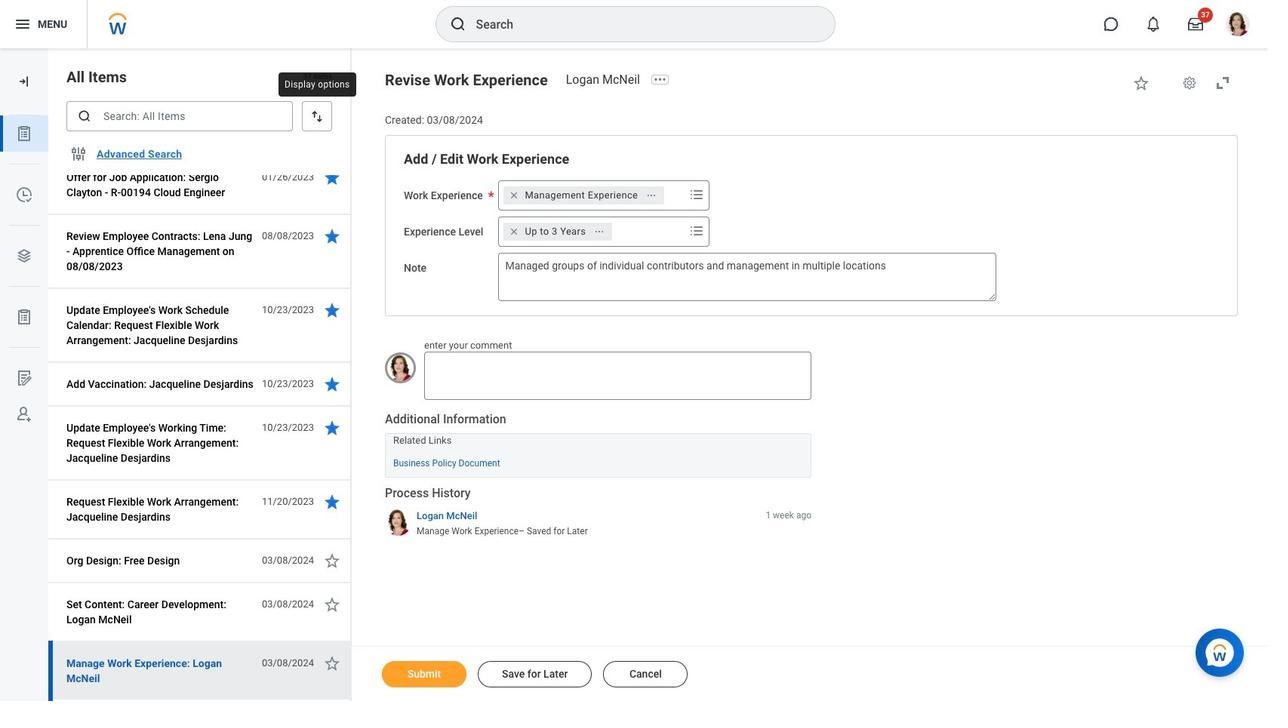 Task type: describe. For each thing, give the bounding box(es) containing it.
up to 3 years element
[[525, 225, 586, 238]]

logan mcneil element
[[566, 72, 649, 87]]

prompts image for up to 3 years, press delete to clear value. 'option'
[[688, 222, 706, 240]]

profile logan mcneil image
[[1226, 12, 1250, 39]]

search image
[[449, 15, 467, 33]]

Search Workday  search field
[[476, 8, 804, 41]]

notifications large image
[[1146, 17, 1161, 32]]

justify image
[[14, 15, 32, 33]]

Search: All Items text field
[[66, 101, 293, 131]]

prompts image for the management experience, press delete to clear value. option
[[688, 186, 706, 204]]

clock check image
[[15, 186, 33, 204]]

2 clipboard image from the top
[[15, 308, 33, 326]]

search image
[[77, 109, 92, 124]]

fullscreen image
[[1214, 74, 1232, 92]]

1 star image from the top
[[323, 168, 341, 186]]

additional information region
[[385, 412, 812, 478]]

item list element
[[48, 0, 352, 701]]

employee's photo (logan mcneil) image
[[385, 353, 416, 383]]

inbox large image
[[1188, 17, 1204, 32]]



Task type: vqa. For each thing, say whether or not it's contained in the screenshot.
'Help' to the bottom
no



Task type: locate. For each thing, give the bounding box(es) containing it.
x small image
[[507, 188, 522, 203], [507, 224, 522, 239]]

group
[[404, 150, 1219, 301]]

rename image
[[15, 369, 33, 387]]

star image
[[323, 168, 341, 186], [323, 301, 341, 319], [323, 493, 341, 511], [323, 596, 341, 614], [323, 655, 341, 673]]

x small image for "up to 3 years" element
[[507, 224, 522, 239]]

related actions image right management experience element
[[646, 190, 657, 201]]

0 vertical spatial prompts image
[[688, 186, 706, 204]]

None text field
[[499, 253, 997, 301], [424, 352, 812, 400], [499, 253, 997, 301], [424, 352, 812, 400]]

transformation import image
[[17, 74, 32, 89]]

perspective image
[[15, 247, 33, 265]]

up to 3 years, press delete to clear value. option
[[504, 223, 613, 241]]

1 vertical spatial clipboard image
[[15, 308, 33, 326]]

related actions image inside up to 3 years, press delete to clear value. 'option'
[[594, 226, 605, 237]]

1 clipboard image from the top
[[15, 125, 33, 143]]

list
[[0, 116, 48, 433]]

2 x small image from the top
[[507, 224, 522, 239]]

tooltip
[[274, 68, 361, 101]]

star image
[[1133, 74, 1151, 92], [323, 227, 341, 245], [323, 375, 341, 393], [323, 419, 341, 437], [323, 552, 341, 570]]

1 vertical spatial x small image
[[507, 224, 522, 239]]

2 prompts image from the top
[[688, 222, 706, 240]]

0 vertical spatial related actions image
[[646, 190, 657, 201]]

sort image
[[310, 109, 325, 124]]

related actions image down the management experience, press delete to clear value. option
[[594, 226, 605, 237]]

x small image inside up to 3 years, press delete to clear value. 'option'
[[507, 224, 522, 239]]

process history region
[[385, 486, 812, 543]]

management experience element
[[525, 189, 638, 202]]

prompts image
[[688, 186, 706, 204], [688, 222, 706, 240]]

x small image left "up to 3 years" element
[[507, 224, 522, 239]]

1 prompts image from the top
[[688, 186, 706, 204]]

action bar region
[[352, 646, 1268, 701]]

clipboard image down transformation import icon
[[15, 125, 33, 143]]

4 star image from the top
[[323, 596, 341, 614]]

1 vertical spatial related actions image
[[594, 226, 605, 237]]

5 star image from the top
[[323, 655, 341, 673]]

0 horizontal spatial related actions image
[[594, 226, 605, 237]]

2 star image from the top
[[323, 301, 341, 319]]

user plus image
[[15, 405, 33, 424]]

1 horizontal spatial related actions image
[[646, 190, 657, 201]]

related actions image for "up to 3 years" element
[[594, 226, 605, 237]]

x small image inside the management experience, press delete to clear value. option
[[507, 188, 522, 203]]

1 vertical spatial prompts image
[[688, 222, 706, 240]]

0 vertical spatial clipboard image
[[15, 125, 33, 143]]

configure image
[[69, 145, 88, 163]]

related actions image inside the management experience, press delete to clear value. option
[[646, 190, 657, 201]]

related actions image for management experience element
[[646, 190, 657, 201]]

1 x small image from the top
[[507, 188, 522, 203]]

related actions image
[[646, 190, 657, 201], [594, 226, 605, 237]]

x small image up up to 3 years, press delete to clear value. 'option'
[[507, 188, 522, 203]]

clipboard image
[[15, 125, 33, 143], [15, 308, 33, 326]]

0 vertical spatial x small image
[[507, 188, 522, 203]]

management experience, press delete to clear value. option
[[504, 186, 665, 204]]

gear image
[[1182, 76, 1197, 91]]

3 star image from the top
[[323, 493, 341, 511]]

x small image for management experience element
[[507, 188, 522, 203]]

clipboard image up rename image
[[15, 308, 33, 326]]



